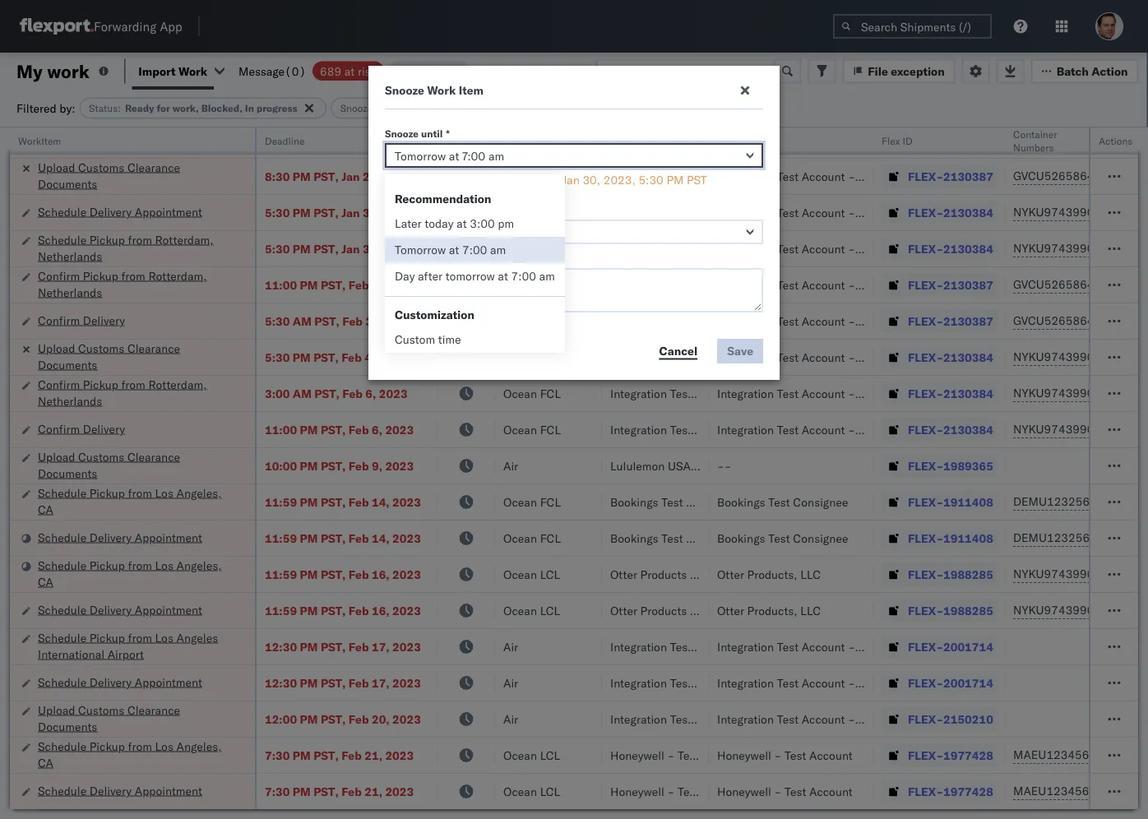 Task type: vqa. For each thing, say whether or not it's contained in the screenshot.
shipment to the top
no



Task type: locate. For each thing, give the bounding box(es) containing it.
1 vertical spatial 5:30 pm pst, jan 30, 2023
[[265, 242, 412, 256]]

digital
[[905, 640, 939, 654], [905, 676, 939, 690]]

4 lagerfeld from the top
[[883, 278, 932, 292]]

8 flex- from the top
[[908, 386, 944, 401]]

: left no
[[379, 102, 382, 114]]

1 12:30 from the top
[[265, 640, 297, 654]]

flex-2130384 button
[[882, 201, 997, 224], [882, 201, 997, 224], [882, 237, 997, 260], [882, 237, 997, 260], [882, 346, 997, 369], [882, 346, 997, 369], [882, 382, 997, 405], [882, 382, 997, 405], [882, 418, 997, 441], [882, 418, 997, 441]]

: left ready
[[118, 102, 121, 114]]

0 vertical spatial gvcu5265864
[[1014, 169, 1095, 183]]

1 vertical spatial am
[[293, 386, 312, 401]]

11:59 for schedule pickup from los angeles, ca link for 11:59 pm pst, jan 24, 2023
[[265, 133, 297, 147]]

delivery for 11:59 pm pst, feb 16, 2023
[[90, 603, 132, 617]]

12:00
[[265, 712, 297, 727]]

flex-1977428 button
[[882, 744, 997, 767], [882, 744, 997, 767], [882, 781, 997, 804], [882, 781, 997, 804]]

0 horizontal spatial ag
[[772, 712, 788, 727]]

snooze down the 180 on the top left of the page
[[385, 83, 424, 98]]

0 vertical spatial otter products - test account
[[611, 567, 769, 582]]

schedule inside schedule pickup from los angeles international airport
[[38, 631, 87, 645]]

0 vertical spatial 11:59 pm pst, feb 14, 2023
[[265, 495, 421, 509]]

0 vertical spatial work
[[179, 64, 207, 78]]

0 vertical spatial confirm delivery button
[[38, 312, 125, 330]]

from inside schedule pickup from rotterdam, netherlands
[[128, 232, 152, 247]]

work
[[179, 64, 207, 78], [427, 83, 456, 98]]

1 confirm pickup from rotterdam, netherlands link from the top
[[38, 268, 234, 301]]

0 vertical spatial flex-1977428
[[908, 748, 994, 763]]

: for status
[[118, 102, 121, 114]]

0 vertical spatial 7:30
[[265, 748, 290, 763]]

los for 12:30 pm pst, feb 17, 2023
[[155, 631, 174, 645]]

2 upload customs clearance documents button from the top
[[38, 702, 234, 737]]

1 vertical spatial 6,
[[372, 423, 383, 437]]

by:
[[60, 101, 75, 115]]

1 horizontal spatial *
[[446, 127, 450, 139]]

clearance for 1st upload customs clearance documents link from the top
[[127, 160, 180, 174]]

2 vandelay from the left
[[718, 133, 765, 147]]

1 maeu1234567 from the top
[[1014, 748, 1097, 762]]

confirm pickup from rotterdam, netherlands link for 3:00
[[38, 376, 234, 409]]

10 ocean fcl from the top
[[504, 531, 561, 546]]

from for 7:30 pm pst, feb 21, 2023
[[128, 739, 152, 754]]

delivery for 11:00 pm pst, feb 6, 2023
[[83, 422, 125, 436]]

am down the pm
[[490, 243, 506, 257]]

4 fcl from the top
[[540, 242, 561, 256]]

1 angeles, from the top
[[177, 124, 222, 138]]

1 vertical spatial upload customs clearance documents button
[[38, 702, 234, 737]]

1 vertical spatial rotterdam,
[[148, 269, 207, 283]]

schedule delivery appointment for 7:30 pm pst, feb 21, 2023
[[38, 784, 202, 798]]

file exception button
[[843, 59, 956, 84], [843, 59, 956, 84]]

from for 11:00 pm pst, feb 2, 2023
[[121, 269, 145, 283]]

0 vertical spatial am
[[293, 314, 312, 328]]

2 vertical spatial flex-2130387
[[908, 314, 994, 328]]

work
[[47, 60, 90, 82]]

from
[[128, 124, 152, 138], [128, 232, 152, 247], [121, 269, 145, 283], [121, 377, 145, 392], [128, 486, 152, 500], [128, 558, 152, 573], [128, 631, 152, 645], [128, 739, 152, 754]]

6 flex- from the top
[[908, 314, 944, 328]]

7:00 down (optional)
[[511, 269, 536, 283]]

0 vertical spatial otter products, llc
[[718, 567, 821, 582]]

14 flex- from the top
[[908, 604, 944, 618]]

6 ocean fcl from the top
[[504, 350, 561, 365]]

1 vertical spatial llc
[[801, 604, 821, 618]]

test
[[777, 169, 799, 184], [777, 205, 799, 220], [777, 242, 799, 256], [777, 278, 799, 292], [777, 314, 799, 328], [777, 350, 799, 365], [777, 386, 799, 401], [777, 423, 799, 437], [662, 495, 684, 509], [769, 495, 791, 509], [662, 531, 684, 546], [769, 531, 791, 546], [701, 567, 722, 582], [701, 604, 722, 618], [777, 640, 799, 654], [777, 676, 799, 690], [670, 712, 692, 727], [777, 712, 799, 727], [678, 748, 700, 763], [785, 748, 807, 763], [678, 785, 700, 799], [785, 785, 807, 799]]

3 appointment from the top
[[135, 603, 202, 617]]

jan left the 24,
[[349, 133, 367, 147]]

4 schedule pickup from los angeles, ca link from the top
[[38, 739, 234, 771]]

am down 5:30 pm pst, feb 4, 2023
[[293, 386, 312, 401]]

am
[[293, 314, 312, 328], [293, 386, 312, 401]]

rotterdam, for 11:00 pm pst, feb 2, 2023
[[148, 269, 207, 283]]

2 5:30 pm pst, jan 30, 2023 from the top
[[265, 242, 412, 256]]

1 vertical spatial otter products, llc
[[718, 604, 821, 618]]

2 vertical spatial maeu
[[1121, 314, 1149, 328]]

8 integration test account - karl lagerfeld from the top
[[718, 423, 932, 437]]

5:30 up 3:00 am pst, feb 6, 2023
[[265, 350, 290, 365]]

otter products - test account
[[611, 567, 769, 582], [611, 604, 769, 618]]

0 vertical spatial 1911408
[[944, 495, 994, 509]]

1 integration test account - western digital from the top
[[718, 640, 939, 654]]

pickup for 12:30 pm pst, feb 17, 2023
[[90, 631, 125, 645]]

feb
[[349, 278, 369, 292], [343, 314, 363, 328], [342, 350, 362, 365], [343, 386, 363, 401], [349, 423, 369, 437], [349, 459, 369, 473], [349, 495, 369, 509], [349, 531, 369, 546], [349, 567, 369, 582], [349, 604, 369, 618], [349, 640, 369, 654], [349, 676, 369, 690], [349, 712, 369, 727], [342, 748, 362, 763], [342, 785, 362, 799]]

1 horizontal spatial on
[[859, 712, 876, 727]]

0 vertical spatial confirm delivery link
[[38, 312, 125, 329]]

netherlands
[[38, 249, 102, 263], [38, 285, 102, 300], [38, 394, 102, 408]]

snoozed : no
[[340, 102, 399, 114]]

-
[[1121, 133, 1128, 147], [1128, 133, 1135, 147], [849, 169, 856, 184], [849, 205, 856, 220], [849, 242, 856, 256], [849, 278, 856, 292], [849, 314, 856, 328], [849, 350, 856, 365], [849, 386, 856, 401], [849, 423, 856, 437], [718, 459, 725, 473], [725, 459, 732, 473], [690, 567, 698, 582], [690, 604, 698, 618], [849, 640, 856, 654], [849, 676, 856, 690], [742, 712, 749, 727], [849, 712, 856, 727], [668, 748, 675, 763], [775, 748, 782, 763], [668, 785, 675, 799], [775, 785, 782, 799]]

Tomorrow at 7:00 am text field
[[385, 143, 764, 168]]

1 vertical spatial 2130387
[[944, 278, 994, 292]]

0 vertical spatial confirm pickup from rotterdam, netherlands
[[38, 269, 207, 300]]

am up 5:30 pm pst, feb 4, 2023
[[293, 314, 312, 328]]

schedule delivery appointment link for 11:59 pm pst, feb 14, 2023
[[38, 530, 202, 546]]

1 vertical spatial maeu1234567
[[1014, 784, 1097, 799]]

3 clearance from the top
[[127, 450, 180, 464]]

1 2130387 from the top
[[944, 169, 994, 184]]

2 1911408 from the top
[[944, 531, 994, 546]]

1 14, from the top
[[372, 495, 390, 509]]

confirm pickup from rotterdam, netherlands button
[[38, 268, 234, 302], [38, 376, 234, 411]]

vandelay left west
[[718, 133, 765, 147]]

7 flex- from the top
[[908, 350, 944, 365]]

nyku9743990
[[1014, 205, 1095, 219], [1014, 241, 1095, 256], [1014, 350, 1095, 364], [1014, 386, 1095, 400], [1014, 422, 1095, 437], [1014, 567, 1095, 581], [1014, 603, 1095, 618]]

2 2130387 from the top
[[944, 278, 994, 292]]

0 vertical spatial rotterdam,
[[155, 232, 214, 247]]

0570
[[1121, 459, 1149, 473]]

after right day
[[418, 269, 443, 283]]

0 vertical spatial western
[[859, 640, 902, 654]]

0 horizontal spatial vandelay
[[611, 133, 658, 147]]

1 horizontal spatial ag
[[879, 712, 895, 727]]

2 1977428 from the top
[[944, 785, 994, 799]]

1 vertical spatial flxt0
[[1121, 785, 1149, 799]]

9 resize handle column header from the left
[[1119, 128, 1139, 820]]

0 vertical spatial 7:30 pm pst, feb 21, 2023
[[265, 748, 414, 763]]

angeles, for 7:30 pm pst, feb 21, 2023
[[177, 739, 222, 754]]

work right import
[[179, 64, 207, 78]]

am down (optional)
[[539, 269, 555, 283]]

1 vertical spatial confirm pickup from rotterdam, netherlands
[[38, 377, 207, 408]]

1 air from the top
[[504, 459, 519, 473]]

angeles, for 11:59 pm pst, feb 14, 2023
[[177, 486, 222, 500]]

schedule delivery appointment link for 11:59 pm pst, feb 16, 2023
[[38, 602, 202, 618]]

4 nyku9743990 from the top
[[1014, 386, 1095, 400]]

flex-1911408
[[908, 495, 994, 509], [908, 531, 994, 546]]

otter
[[611, 567, 638, 582], [718, 567, 745, 582], [611, 604, 638, 618], [718, 604, 745, 618]]

pickup
[[90, 124, 125, 138], [90, 232, 125, 247], [83, 269, 118, 283], [83, 377, 118, 392], [90, 486, 125, 500], [90, 558, 125, 573], [90, 631, 125, 645], [90, 739, 125, 754]]

ca for 11:59 pm pst, feb 14, 2023
[[38, 502, 53, 517]]

6, up 9,
[[372, 423, 383, 437]]

2 vertical spatial rotterdam,
[[148, 377, 207, 392]]

clearance for 1st upload customs clearance documents link from the bottom
[[127, 703, 180, 718]]

am
[[490, 243, 506, 257], [539, 269, 555, 283]]

1 vertical spatial 21,
[[365, 785, 383, 799]]

rotterdam,
[[155, 232, 214, 247], [148, 269, 207, 283], [148, 377, 207, 392]]

1 vertical spatial gvcu5265864
[[1014, 277, 1095, 292]]

2 12:30 from the top
[[265, 676, 297, 690]]

flex-1662119
[[908, 133, 994, 147]]

1 appointment from the top
[[135, 204, 202, 219]]

jan down 8:30 pm pst, jan 28, 2023
[[342, 205, 360, 220]]

2023
[[391, 133, 419, 147], [384, 169, 412, 184], [384, 205, 412, 220], [384, 242, 412, 256], [385, 278, 414, 292], [379, 314, 408, 328], [378, 350, 407, 365], [379, 386, 408, 401], [385, 423, 414, 437], [385, 459, 414, 473], [393, 495, 421, 509], [393, 531, 421, 546], [393, 567, 421, 582], [393, 604, 421, 618], [393, 640, 421, 654], [393, 676, 421, 690], [393, 712, 421, 727], [385, 748, 414, 763], [385, 785, 414, 799]]

3 2130384 from the top
[[944, 350, 994, 365]]

snooze down no
[[385, 127, 419, 139]]

18 flex- from the top
[[908, 748, 944, 763]]

30, left reason
[[363, 205, 381, 220]]

customization
[[395, 308, 475, 322]]

los inside schedule pickup from los angeles international airport
[[155, 631, 174, 645]]

1 vertical spatial work
[[427, 83, 456, 98]]

honeywell
[[611, 748, 665, 763], [718, 748, 772, 763], [611, 785, 665, 799], [718, 785, 772, 799]]

5 karl from the top
[[859, 314, 880, 328]]

1 products from the top
[[641, 567, 687, 582]]

1 horizontal spatial --
[[1121, 133, 1135, 147]]

3 nyku9743990 from the top
[[1014, 350, 1095, 364]]

note:
[[385, 173, 414, 187]]

0 vertical spatial 1988285
[[944, 567, 994, 582]]

5:30 pm pst, jan 30, 2023 up 11:00 pm pst, feb 2, 2023
[[265, 242, 412, 256]]

1 horizontal spatial vandelay
[[718, 133, 765, 147]]

vandelay for vandelay west
[[718, 133, 765, 147]]

tomorrow
[[395, 243, 446, 257]]

2 11:59 pm pst, feb 16, 2023 from the top
[[265, 604, 421, 618]]

1 ocean lcl from the top
[[504, 567, 561, 582]]

1 vertical spatial 14,
[[372, 531, 390, 546]]

3 los from the top
[[155, 558, 174, 573]]

2 on from the left
[[859, 712, 876, 727]]

import work
[[139, 64, 207, 78]]

of
[[549, 173, 560, 187]]

4 angeles, from the top
[[177, 739, 222, 754]]

2 vertical spatial 30,
[[363, 242, 381, 256]]

ca for 11:59 pm pst, jan 24, 2023
[[38, 140, 53, 155]]

1 documents from the top
[[38, 177, 97, 191]]

9,
[[372, 459, 383, 473]]

11 schedule from the top
[[38, 784, 87, 798]]

3 lagerfeld from the top
[[883, 242, 932, 256]]

2 21, from the top
[[365, 785, 383, 799]]

0 vertical spatial 3:00
[[470, 216, 495, 231]]

exception
[[891, 64, 945, 78]]

1 horizontal spatial :
[[379, 102, 382, 114]]

1 vertical spatial products
[[641, 604, 687, 618]]

integration
[[718, 169, 774, 184], [718, 205, 774, 220], [718, 242, 774, 256], [718, 278, 774, 292], [718, 314, 774, 328], [718, 350, 774, 365], [718, 386, 774, 401], [718, 423, 774, 437], [718, 640, 774, 654], [718, 676, 774, 690], [611, 712, 667, 727], [718, 712, 774, 727]]

work for import
[[179, 64, 207, 78]]

1 vertical spatial --
[[718, 459, 732, 473]]

pickup inside schedule pickup from los angeles international airport
[[90, 631, 125, 645]]

6 integration test account - karl lagerfeld from the top
[[718, 350, 932, 365]]

0 vertical spatial products,
[[748, 567, 798, 582]]

track
[[436, 64, 463, 78]]

2 flex-1988285 from the top
[[908, 604, 994, 618]]

2 flex-1911408 from the top
[[908, 531, 994, 546]]

delivery for 12:30 pm pst, feb 17, 2023
[[90, 675, 132, 690]]

integration test account - karl lagerfeld
[[718, 169, 932, 184], [718, 205, 932, 220], [718, 242, 932, 256], [718, 278, 932, 292], [718, 314, 932, 328], [718, 350, 932, 365], [718, 386, 932, 401], [718, 423, 932, 437]]

1 vertical spatial confirm pickup from rotterdam, netherlands link
[[38, 376, 234, 409]]

schedule pickup from los angeles, ca
[[38, 124, 222, 155], [38, 486, 222, 517], [38, 558, 222, 589], [38, 739, 222, 770]]

5:30 am pst, feb 3, 2023
[[265, 314, 408, 328]]

0 vertical spatial 1977428
[[944, 748, 994, 763]]

snooze for work
[[385, 83, 424, 98]]

schedule for schedule pickup from los angeles international airport link
[[38, 631, 87, 645]]

resize handle column header
[[235, 128, 255, 820], [418, 128, 438, 820], [476, 128, 495, 820], [583, 128, 602, 820], [690, 128, 709, 820], [854, 128, 874, 820], [986, 128, 1006, 820], [1093, 128, 1113, 820], [1119, 128, 1139, 820]]

1 7:30 from the top
[[265, 748, 290, 763]]

1 vertical spatial 12:30
[[265, 676, 297, 690]]

1 vertical spatial 11:59 pm pst, feb 16, 2023
[[265, 604, 421, 618]]

schedule for schedule pickup from los angeles, ca link for 11:59 pm pst, jan 24, 2023
[[38, 124, 87, 138]]

flexport. image
[[20, 18, 94, 35]]

my
[[16, 60, 43, 82]]

4 2130384 from the top
[[944, 386, 994, 401]]

0 horizontal spatial 7:00
[[462, 243, 487, 257]]

batch action
[[1057, 64, 1129, 78]]

rotterdam, inside schedule pickup from rotterdam, netherlands
[[155, 232, 214, 247]]

vandelay up 2023,
[[611, 133, 658, 147]]

-- right 'inc.'
[[718, 459, 732, 473]]

0 vertical spatial netherlands
[[38, 249, 102, 263]]

30, left 2023,
[[583, 173, 601, 187]]

1 vertical spatial flex-1911408
[[908, 531, 994, 546]]

1 confirm delivery from the top
[[38, 313, 125, 328]]

bookings
[[611, 495, 659, 509], [718, 495, 766, 509], [611, 531, 659, 546], [718, 531, 766, 546]]

upload customs clearance documents for 1st upload customs clearance documents link from the top
[[38, 160, 180, 191]]

flex-1989365
[[908, 459, 994, 473]]

2 customs from the top
[[78, 341, 124, 355]]

schedule delivery appointment button for 12:30 pm pst, feb 17, 2023
[[38, 674, 202, 692]]

0 vertical spatial after
[[454, 173, 478, 187]]

ocean lcl
[[504, 567, 561, 582], [504, 604, 561, 618], [504, 748, 561, 763], [504, 785, 561, 799]]

customs
[[78, 160, 124, 174], [78, 341, 124, 355], [78, 450, 124, 464], [78, 703, 124, 718]]

until
[[421, 127, 443, 139]]

0 vertical spatial 7:00
[[462, 243, 487, 257]]

1 vertical spatial integration test account - western digital
[[718, 676, 939, 690]]

1 2130384 from the top
[[944, 205, 994, 220]]

after right is at the left top of page
[[454, 173, 478, 187]]

day after tomorrow at 7:00 am
[[395, 269, 555, 283]]

3:00 left the pm
[[470, 216, 495, 231]]

12:00 pm pst, feb 20, 2023
[[265, 712, 421, 727]]

workitem
[[18, 135, 61, 147]]

1 los from the top
[[155, 124, 174, 138]]

jan
[[349, 133, 367, 147], [342, 169, 360, 184], [563, 173, 580, 187], [342, 205, 360, 220], [342, 242, 360, 256]]

0 horizontal spatial after
[[418, 269, 443, 283]]

schedule for schedule pickup from los angeles, ca link corresponding to 11:59 pm pst, feb 16, 2023
[[38, 558, 87, 573]]

later today at 3:00 pm
[[395, 216, 514, 231]]

2001714
[[944, 640, 994, 654], [944, 676, 994, 690]]

from inside schedule pickup from los angeles international airport
[[128, 631, 152, 645]]

ca
[[38, 140, 53, 155], [38, 502, 53, 517], [38, 575, 53, 589], [38, 756, 53, 770]]

flex-1977428
[[908, 748, 994, 763], [908, 785, 994, 799]]

vandelay for vandelay
[[611, 133, 658, 147]]

1 vertical spatial otter products - test account
[[611, 604, 769, 618]]

1 upload from the top
[[38, 160, 75, 174]]

0 vertical spatial 12:30
[[265, 640, 297, 654]]

3:00 down 5:30 pm pst, feb 4, 2023
[[265, 386, 290, 401]]

pickup inside schedule pickup from rotterdam, netherlands
[[90, 232, 125, 247]]

10 schedule from the top
[[38, 739, 87, 754]]

1 vertical spatial 11:59 pm pst, feb 14, 2023
[[265, 531, 421, 546]]

10 fcl from the top
[[540, 531, 561, 546]]

30, up 2,
[[363, 242, 381, 256]]

0 vertical spatial flxt0
[[1121, 748, 1149, 763]]

0 vertical spatial 11:00
[[265, 278, 297, 292]]

snooze for until
[[385, 127, 419, 139]]

name
[[640, 135, 666, 147]]

pst
[[687, 173, 707, 187]]

11:59 for schedule pickup from los angeles, ca link corresponding to 11:59 pm pst, feb 16, 2023
[[265, 567, 297, 582]]

jan up 11:00 pm pst, feb 2, 2023
[[342, 242, 360, 256]]

5:30 down 8:30
[[265, 205, 290, 220]]

1 vertical spatial 16,
[[372, 604, 390, 618]]

1 horizontal spatial work
[[427, 83, 456, 98]]

11:00 up 5:30 am pst, feb 3, 2023
[[265, 278, 297, 292]]

0 vertical spatial flex-2130387
[[908, 169, 994, 184]]

from for 11:59 pm pst, feb 16, 2023
[[128, 558, 152, 573]]

8 resize handle column header from the left
[[1093, 128, 1113, 820]]

this
[[417, 173, 439, 187]]

16,
[[372, 567, 390, 582], [372, 604, 390, 618]]

message
[[239, 64, 285, 78]]

1 otter products - test account from the top
[[611, 567, 769, 582]]

1 vertical spatial confirm delivery button
[[38, 421, 125, 439]]

0 horizontal spatial on
[[752, 712, 769, 727]]

gvcu5265864 for 11:00 pm pst, feb 2, 2023
[[1014, 277, 1095, 292]]

6, down 4,
[[366, 386, 376, 401]]

los for 11:59 pm pst, feb 16, 2023
[[155, 558, 174, 573]]

1 vertical spatial mblt
[[1121, 604, 1149, 618]]

schedule delivery appointment for 11:59 pm pst, feb 14, 2023
[[38, 530, 202, 545]]

2 flex-2001714 from the top
[[908, 676, 994, 690]]

1 confirm delivery button from the top
[[38, 312, 125, 330]]

0 vertical spatial 17,
[[372, 640, 390, 654]]

5:30 pm pst, jan 30, 2023 down 8:30 pm pst, jan 28, 2023
[[265, 205, 412, 220]]

* right until
[[446, 127, 450, 139]]

schedule for schedule delivery appointment link related to 5:30 pm pst, jan 30, 2023
[[38, 204, 87, 219]]

1 horizontal spatial 7:00
[[511, 269, 536, 283]]

7:00 up day after tomorrow at 7:00 am
[[462, 243, 487, 257]]

0 vertical spatial maw
[[1121, 640, 1149, 654]]

ag
[[772, 712, 788, 727], [879, 712, 895, 727]]

11:00 up the 10:00
[[265, 423, 297, 437]]

2 confirm delivery button from the top
[[38, 421, 125, 439]]

0 vertical spatial 6,
[[366, 386, 376, 401]]

gvcu5265864
[[1014, 169, 1095, 183], [1014, 277, 1095, 292], [1014, 314, 1095, 328]]

3 zimu from the top
[[1121, 350, 1149, 365]]

netherlands inside schedule pickup from rotterdam, netherlands
[[38, 249, 102, 263]]

19 flex- from the top
[[908, 785, 944, 799]]

4 ocean fcl from the top
[[504, 242, 561, 256]]

2130387 for 11:00 pm pst, feb 2, 2023
[[944, 278, 994, 292]]

0 horizontal spatial 3:00
[[265, 386, 290, 401]]

* up today
[[423, 204, 427, 216]]

5:30 right 2023,
[[639, 173, 664, 187]]

from for 3:00 am pst, feb 6, 2023
[[121, 377, 145, 392]]

upload customs clearance documents for 2nd upload customs clearance documents link
[[38, 341, 180, 372]]

1 12:30 pm pst, feb 17, 2023 from the top
[[265, 640, 421, 654]]

schedule for schedule delivery appointment link corresponding to 7:30 pm pst, feb 21, 2023
[[38, 784, 87, 798]]

netherlands for 3:00
[[38, 394, 102, 408]]

schedule pickup from los angeles international airport
[[38, 631, 218, 662]]

5 zimu from the top
[[1121, 423, 1149, 437]]

0 vertical spatial maeu
[[1121, 169, 1149, 184]]

schedule delivery appointment button for 11:59 pm pst, feb 14, 2023
[[38, 530, 202, 548]]

at left risk
[[345, 64, 355, 78]]

21,
[[365, 748, 383, 763], [365, 785, 383, 799]]

llc
[[801, 567, 821, 582], [801, 604, 821, 618]]

confirm pickup from rotterdam, netherlands button for 3:00 am pst, feb 6, 2023
[[38, 376, 234, 411]]

1 vertical spatial flex-2130387
[[908, 278, 994, 292]]

1 vertical spatial confirm delivery link
[[38, 421, 125, 437]]

0 vertical spatial mblt
[[1121, 567, 1149, 582]]

los for 7:30 pm pst, feb 21, 2023
[[155, 739, 174, 754]]

1 confirm from the top
[[38, 269, 80, 283]]

resize handle column header for mode "button"
[[583, 128, 602, 820]]

8 schedule from the top
[[38, 631, 87, 645]]

5 schedule delivery appointment link from the top
[[38, 783, 202, 799]]

Search Work text field
[[596, 59, 775, 84]]

note: this is after the deadline of jan 30, 2023, 5:30 pm pst
[[385, 173, 707, 187]]

5 appointment from the top
[[135, 784, 202, 798]]

3:00
[[470, 216, 495, 231], [265, 386, 290, 401]]

2 confirm delivery from the top
[[38, 422, 125, 436]]

1 vertical spatial 11:00
[[265, 423, 297, 437]]

work for snooze
[[427, 83, 456, 98]]

ocean fcl
[[504, 133, 561, 147], [504, 169, 561, 184], [504, 205, 561, 220], [504, 242, 561, 256], [504, 278, 561, 292], [504, 350, 561, 365], [504, 386, 561, 401], [504, 423, 561, 437], [504, 495, 561, 509], [504, 531, 561, 546]]

pickup for 3:00 am pst, feb 6, 2023
[[83, 377, 118, 392]]

3 upload customs clearance documents link from the top
[[38, 449, 234, 482]]

11:59 pm pst, feb 16, 2023
[[265, 567, 421, 582], [265, 604, 421, 618]]

upload customs clearance documents for 1st upload customs clearance documents link from the bottom
[[38, 703, 180, 734]]

flex-2130387 for 11:00 pm pst, feb 2, 2023
[[908, 278, 994, 292]]

on
[[420, 64, 434, 78]]

1 flex- from the top
[[908, 133, 944, 147]]

1 11:59 from the top
[[265, 133, 297, 147]]

11:59 pm pst, jan 24, 2023
[[265, 133, 419, 147]]

0 vertical spatial upload customs clearance documents button
[[38, 449, 234, 483]]

1 vertical spatial 7:30 pm pst, feb 21, 2023
[[265, 785, 414, 799]]

2 11:00 from the top
[[265, 423, 297, 437]]

schedule inside schedule pickup from rotterdam, netherlands
[[38, 232, 87, 247]]

custom
[[395, 332, 435, 347]]

delivery for 5:30 am pst, feb 3, 2023
[[83, 313, 125, 328]]

11:59 for schedule pickup from los angeles, ca link corresponding to 11:59 pm pst, feb 14, 2023
[[265, 495, 297, 509]]

tomorrow
[[446, 269, 495, 283]]

1 vertical spatial maw
[[1121, 676, 1149, 690]]

maeu1234567
[[1014, 748, 1097, 762], [1014, 784, 1097, 799]]

schedule delivery appointment button for 11:59 pm pst, feb 16, 2023
[[38, 602, 202, 620]]

list box
[[385, 211, 565, 290]]

appointment for 11:59 pm pst, feb 16, 2023
[[135, 603, 202, 617]]

7 nyku9743990 from the top
[[1014, 603, 1095, 618]]

*
[[446, 127, 450, 139], [423, 204, 427, 216]]

0 vertical spatial 16,
[[372, 567, 390, 582]]

am for 3:00
[[293, 386, 312, 401]]

28,
[[363, 169, 381, 184]]

1 : from the left
[[118, 102, 121, 114]]

confirm pickup from rotterdam, netherlands button for 11:00 pm pst, feb 2, 2023
[[38, 268, 234, 302]]

2 llc from the top
[[801, 604, 821, 618]]

1 vertical spatial products,
[[748, 604, 798, 618]]

schedule for schedule pickup from los angeles, ca link corresponding to 11:59 pm pst, feb 14, 2023
[[38, 486, 87, 500]]

jan right "of"
[[563, 173, 580, 187]]

2 vertical spatial netherlands
[[38, 394, 102, 408]]

work down 'track'
[[427, 83, 456, 98]]

0 vertical spatial 2130387
[[944, 169, 994, 184]]

filtered by:
[[16, 101, 75, 115]]

lululemon usa inc. test
[[611, 459, 743, 473]]

flex-2001714
[[908, 640, 994, 654], [908, 676, 994, 690]]

schedule delivery appointment button
[[38, 204, 202, 222], [38, 530, 202, 548], [38, 602, 202, 620], [38, 674, 202, 692], [38, 783, 202, 801]]

1 vertical spatial 30,
[[363, 205, 381, 220]]

rotterdam, for 3:00 am pst, feb 6, 2023
[[148, 377, 207, 392]]

2 11:59 from the top
[[265, 495, 297, 509]]

confirm delivery for 5:30 am pst, feb 3, 2023
[[38, 313, 125, 328]]

0 vertical spatial confirm pickup from rotterdam, netherlands button
[[38, 268, 234, 302]]

from for 11:59 pm pst, feb 14, 2023
[[128, 486, 152, 500]]

container numbers button
[[1006, 124, 1096, 154]]

0 horizontal spatial work
[[179, 64, 207, 78]]

-- down the action
[[1121, 133, 1135, 147]]

rotterdam, for 5:30 pm pst, jan 30, 2023
[[155, 232, 214, 247]]

13 ocean from the top
[[504, 748, 537, 763]]

1 vertical spatial maeu
[[1121, 278, 1149, 292]]

numbers
[[1014, 141, 1055, 153]]

confirm delivery button for 11:00 pm pst, feb 6, 2023
[[38, 421, 125, 439]]

2 appointment from the top
[[135, 530, 202, 545]]

0 vertical spatial 5:30 pm pst, jan 30, 2023
[[265, 205, 412, 220]]

schedule for schedule delivery appointment link for 12:30 pm pst, feb 17, 2023
[[38, 675, 87, 690]]

maeu for 8:30 pm pst, jan 28, 2023
[[1121, 169, 1149, 184]]

confirm pickup from rotterdam, netherlands
[[38, 269, 207, 300], [38, 377, 207, 408]]

5 fcl from the top
[[540, 278, 561, 292]]

west
[[768, 133, 794, 147]]

2 vertical spatial 2130387
[[944, 314, 994, 328]]

0 vertical spatial demu1232567
[[1014, 495, 1098, 509]]

1 on from the left
[[752, 712, 769, 727]]

1 vertical spatial 7:30
[[265, 785, 290, 799]]

2 schedule pickup from los angeles, ca from the top
[[38, 486, 222, 517]]

confirm delivery link for 11:00
[[38, 421, 125, 437]]

2 resize handle column header from the left
[[418, 128, 438, 820]]

1 vertical spatial flex-1977428
[[908, 785, 994, 799]]

demo
[[1121, 495, 1149, 509], [1121, 531, 1149, 546]]

0 vertical spatial *
[[446, 127, 450, 139]]

schedule pickup from los angeles, ca link for 7:30 pm pst, feb 21, 2023
[[38, 739, 234, 771]]



Task type: describe. For each thing, give the bounding box(es) containing it.
8:30
[[265, 169, 290, 184]]

689
[[320, 64, 342, 78]]

maeu for 5:30 am pst, feb 3, 2023
[[1121, 314, 1149, 328]]

Search Shipments (/) text field
[[834, 14, 992, 39]]

id
[[903, 135, 913, 147]]

batch action button
[[1032, 59, 1139, 84]]

1 vertical spatial 7:00
[[511, 269, 536, 283]]

confirm pickup from rotterdam, netherlands for 3:00 am pst, feb 6, 2023
[[38, 377, 207, 408]]

Select snooze reason text field
[[385, 220, 764, 244]]

upload customs clearance documents for third upload customs clearance documents link from the top of the page
[[38, 450, 180, 481]]

10:00 pm pst, feb 9, 2023
[[265, 459, 414, 473]]

resize handle column header for consignee button
[[854, 128, 874, 820]]

consignee inside button
[[718, 135, 765, 147]]

Max 200 characters text field
[[385, 268, 764, 313]]

5:30 up 5:30 pm pst, feb 4, 2023
[[265, 314, 290, 328]]

file
[[868, 64, 889, 78]]

6 karl from the top
[[859, 350, 880, 365]]

at right today
[[457, 216, 467, 231]]

schedule pickup from los angeles, ca button for 11:59 pm pst, feb 16, 2023
[[38, 558, 234, 592]]

2130387 for 8:30 pm pst, jan 28, 2023
[[944, 169, 994, 184]]

4,
[[365, 350, 375, 365]]

item
[[459, 83, 484, 98]]

snooze until *
[[385, 127, 450, 139]]

am for 5:30
[[293, 314, 312, 328]]

client name button
[[602, 131, 693, 147]]

180 on track
[[396, 64, 463, 78]]

2 14, from the top
[[372, 531, 390, 546]]

11:00 pm pst, feb 2, 2023
[[265, 278, 414, 292]]

netherlands for 11:00
[[38, 285, 102, 300]]

the
[[481, 173, 498, 187]]

schedule pickup from los angeles international airport button
[[38, 630, 234, 664]]

snooze work item
[[385, 83, 484, 98]]

flex id
[[882, 135, 913, 147]]

is
[[442, 173, 451, 187]]

later
[[395, 216, 422, 231]]

schedule for schedule delivery appointment link for 11:59 pm pst, feb 16, 2023
[[38, 603, 87, 617]]

(0)
[[285, 64, 306, 78]]

6, for 3:00 am pst, feb 6, 2023
[[366, 386, 376, 401]]

at down (optional)
[[498, 269, 508, 283]]

2023,
[[604, 173, 636, 187]]

2 lcl from the top
[[540, 604, 561, 618]]

12 flex- from the top
[[908, 531, 944, 546]]

netherlands for 5:30
[[38, 249, 102, 263]]

4 karl from the top
[[859, 278, 880, 292]]

status : ready for work, blocked, in progress
[[89, 102, 298, 114]]

from for 12:30 pm pst, feb 17, 2023
[[128, 631, 152, 645]]

comments
[[437, 252, 486, 265]]

2 mblt from the top
[[1121, 604, 1149, 618]]

2 16, from the top
[[372, 604, 390, 618]]

689 at risk
[[320, 64, 377, 78]]

additional
[[385, 252, 434, 265]]

20,
[[372, 712, 390, 727]]

3 ocean lcl from the top
[[504, 748, 561, 763]]

pm
[[498, 216, 514, 231]]

actions
[[1099, 135, 1133, 147]]

8:30 pm pst, jan 28, 2023
[[265, 169, 412, 184]]

10:00
[[265, 459, 297, 473]]

ca for 11:59 pm pst, feb 16, 2023
[[38, 575, 53, 589]]

7 lagerfeld from the top
[[883, 386, 932, 401]]

no
[[386, 102, 399, 114]]

1 fcl from the top
[[540, 133, 561, 147]]

5:30 pm pst, feb 4, 2023
[[265, 350, 407, 365]]

flex-2150210
[[908, 712, 994, 727]]

2 ag from the left
[[879, 712, 895, 727]]

angeles, for 11:59 pm pst, feb 16, 2023
[[177, 558, 222, 573]]

test
[[717, 459, 743, 473]]

0 vertical spatial 30,
[[583, 173, 601, 187]]

0 vertical spatial am
[[490, 243, 506, 257]]

flex-2130387 for 5:30 am pst, feb 3, 2023
[[908, 314, 994, 328]]

6 nyku9743990 from the top
[[1014, 567, 1095, 581]]

flex
[[882, 135, 901, 147]]

schedule pickup from los angeles, ca button for 11:59 pm pst, jan 24, 2023
[[38, 123, 234, 158]]

recommendation
[[395, 192, 492, 206]]

import
[[139, 64, 176, 78]]

2 zimu from the top
[[1121, 242, 1149, 256]]

7 fcl from the top
[[540, 386, 561, 401]]

3 ocean fcl from the top
[[504, 205, 561, 220]]

container numbers
[[1014, 128, 1058, 153]]

import work button
[[139, 64, 207, 78]]

3 confirm from the top
[[38, 377, 80, 392]]

schedule pickup from los angeles, ca button for 7:30 pm pst, feb 21, 2023
[[38, 739, 234, 773]]

: for snoozed
[[379, 102, 382, 114]]

5 nyku9743990 from the top
[[1014, 422, 1095, 437]]

0 horizontal spatial --
[[718, 459, 732, 473]]

1 nyku9743990 from the top
[[1014, 205, 1095, 219]]

today
[[425, 216, 454, 231]]

snooze right until
[[446, 135, 478, 147]]

4 ocean from the top
[[504, 242, 537, 256]]

11:00 pm pst, feb 6, 2023
[[265, 423, 414, 437]]

clearance for third upload customs clearance documents link from the top of the page
[[127, 450, 180, 464]]

forwarding app link
[[20, 18, 182, 35]]

vandelay west
[[718, 133, 794, 147]]

7 integration test account - karl lagerfeld from the top
[[718, 386, 932, 401]]

custom time
[[395, 332, 461, 347]]

pickup for 11:59 pm pst, jan 24, 2023
[[90, 124, 125, 138]]

6 lagerfeld from the top
[[883, 350, 932, 365]]

180
[[396, 64, 417, 78]]

pickup for 5:30 pm pst, jan 30, 2023
[[90, 232, 125, 247]]

after inside list box
[[418, 269, 443, 283]]

1 integration test account - karl lagerfeld from the top
[[718, 169, 932, 184]]

action
[[1092, 64, 1129, 78]]

2 1988285 from the top
[[944, 604, 994, 618]]

confirm delivery button for 5:30 am pst, feb 3, 2023
[[38, 312, 125, 330]]

1 horizontal spatial after
[[454, 173, 478, 187]]

11 ocean from the top
[[504, 567, 537, 582]]

11:00 for 11:00 pm pst, feb 2, 2023
[[265, 278, 297, 292]]

ca for 7:30 pm pst, feb 21, 2023
[[38, 756, 53, 770]]

abcd1234560
[[1014, 132, 1095, 147]]

3:00 am pst, feb 6, 2023
[[265, 386, 408, 401]]

upload customs clearance documents button for 12:00 pm pst, feb 20, 2023
[[38, 702, 234, 737]]

confirm pickup from rotterdam, netherlands link for 11:00
[[38, 268, 234, 301]]

7 karl from the top
[[859, 386, 880, 401]]

flex-2130387 for 8:30 pm pst, jan 28, 2023
[[908, 169, 994, 184]]

1 7:30 pm pst, feb 21, 2023 from the top
[[265, 748, 414, 763]]

gvcu5265864 for 8:30 pm pst, jan 28, 2023
[[1014, 169, 1095, 183]]

5 flex-2130384 from the top
[[908, 423, 994, 437]]

8 karl from the top
[[859, 423, 880, 437]]

1 mblt from the top
[[1121, 567, 1149, 582]]

lululemon
[[611, 459, 665, 473]]

1 1911408 from the top
[[944, 495, 994, 509]]

jan left 28,
[[342, 169, 360, 184]]

schedule delivery appointment button for 7:30 pm pst, feb 21, 2023
[[38, 783, 202, 801]]

deadline button
[[257, 131, 421, 147]]

message (0)
[[239, 64, 306, 78]]

container
[[1014, 128, 1058, 140]]

1 western from the top
[[859, 640, 902, 654]]

4 zimu from the top
[[1121, 386, 1149, 401]]

schedule pickup from los angeles, ca link for 11:59 pm pst, feb 16, 2023
[[38, 558, 234, 590]]

appointment for 7:30 pm pst, feb 21, 2023
[[135, 784, 202, 798]]

3 flex- from the top
[[908, 205, 944, 220]]

1 vertical spatial *
[[423, 204, 427, 216]]

schedule delivery appointment for 12:30 pm pst, feb 17, 2023
[[38, 675, 202, 690]]

resize handle column header for workitem button
[[235, 128, 255, 820]]

3,
[[366, 314, 376, 328]]

8 lagerfeld from the top
[[883, 423, 932, 437]]

6, for 11:00 pm pst, feb 6, 2023
[[372, 423, 383, 437]]

0 vertical spatial --
[[1121, 133, 1135, 147]]

cancel button
[[650, 339, 708, 364]]

1 flex-2001714 from the top
[[908, 640, 994, 654]]

resize handle column header for client name button
[[690, 128, 709, 820]]

snoozed
[[340, 102, 379, 114]]

los for 11:59 pm pst, feb 14, 2023
[[155, 486, 174, 500]]

3 flex-2130384 from the top
[[908, 350, 994, 365]]

1 flex-1977428 from the top
[[908, 748, 994, 763]]

appointment for 12:30 pm pst, feb 17, 2023
[[135, 675, 202, 690]]

7 ocean from the top
[[504, 386, 537, 401]]

0174
[[1121, 712, 1149, 727]]

maeu for 11:00 pm pst, feb 2, 2023
[[1121, 278, 1149, 292]]

time
[[438, 332, 461, 347]]

client
[[611, 135, 637, 147]]

resize handle column header for container numbers button
[[1093, 128, 1113, 820]]

2 ocean fcl from the top
[[504, 169, 561, 184]]

4 integration test account - karl lagerfeld from the top
[[718, 278, 932, 292]]

from for 5:30 pm pst, jan 30, 2023
[[128, 232, 152, 247]]

1989365
[[944, 459, 994, 473]]

confirm delivery link for 5:30
[[38, 312, 125, 329]]

gvcu5265864 for 5:30 am pst, feb 3, 2023
[[1014, 314, 1095, 328]]

5 2130384 from the top
[[944, 423, 994, 437]]

schedule pickup from los angeles, ca for 11:59 pm pst, feb 16, 2023
[[38, 558, 222, 589]]

from for 11:59 pm pst, jan 24, 2023
[[128, 124, 152, 138]]

consignee button
[[709, 131, 857, 147]]

forwarding app
[[94, 19, 182, 34]]

1 zimu from the top
[[1121, 205, 1149, 220]]

schedule pickup from rotterdam, netherlands
[[38, 232, 214, 263]]

schedule delivery appointment for 5:30 pm pst, jan 30, 2023
[[38, 204, 202, 219]]

1 vertical spatial 3:00
[[265, 386, 290, 401]]

clearance for 2nd upload customs clearance documents link
[[127, 341, 180, 355]]

1 flex-2130384 from the top
[[908, 205, 994, 220]]

1 karl from the top
[[859, 169, 880, 184]]

5 ocean from the top
[[504, 278, 537, 292]]

workitem button
[[10, 131, 239, 147]]

9 ocean from the top
[[504, 495, 537, 509]]

confirm delivery for 11:00 pm pst, feb 6, 2023
[[38, 422, 125, 436]]

2 confirm from the top
[[38, 313, 80, 328]]

5 11:59 from the top
[[265, 604, 297, 618]]

pickup for 11:00 pm pst, feb 2, 2023
[[83, 269, 118, 283]]

5 integration test account - karl lagerfeld from the top
[[718, 314, 932, 328]]

2 12:30 pm pst, feb 17, 2023 from the top
[[265, 676, 421, 690]]

schedule delivery appointment for 11:59 pm pst, feb 16, 2023
[[38, 603, 202, 617]]

2 7:30 pm pst, feb 21, 2023 from the top
[[265, 785, 414, 799]]

resize handle column header for deadline button
[[418, 128, 438, 820]]

tomorrow at 7:00 am
[[395, 243, 506, 257]]

forwarding
[[94, 19, 157, 34]]

list box containing later today at 3:00 pm
[[385, 211, 565, 290]]

mbl/m
[[1121, 135, 1149, 147]]

filtered
[[16, 101, 57, 115]]

delivery for 11:59 pm pst, feb 14, 2023
[[90, 530, 132, 545]]

appointment for 11:59 pm pst, feb 14, 2023
[[135, 530, 202, 545]]

6 fcl from the top
[[540, 350, 561, 365]]

delivery for 5:30 pm pst, jan 30, 2023
[[90, 204, 132, 219]]

schedule for schedule pickup from rotterdam, netherlands link
[[38, 232, 87, 247]]

4 upload customs clearance documents link from the top
[[38, 702, 234, 735]]

2 air from the top
[[504, 640, 519, 654]]

reason *
[[385, 204, 427, 216]]

5:30 up 11:00 pm pst, feb 2, 2023
[[265, 242, 290, 256]]

schedule delivery appointment link for 7:30 pm pst, feb 21, 2023
[[38, 783, 202, 799]]

file exception
[[868, 64, 945, 78]]

reason
[[385, 204, 420, 216]]

my work
[[16, 60, 90, 82]]

cancel
[[660, 344, 698, 358]]

1662119
[[944, 133, 994, 147]]

mbl/m button
[[1113, 131, 1149, 147]]

1 11:59 pm pst, feb 16, 2023 from the top
[[265, 567, 421, 582]]

2 2001714 from the top
[[944, 676, 994, 690]]

ready
[[125, 102, 154, 114]]

schedule pickup from los angeles, ca for 11:59 pm pst, jan 24, 2023
[[38, 124, 222, 155]]

1 upload customs clearance documents link from the top
[[38, 159, 234, 192]]

2 maw from the top
[[1121, 676, 1149, 690]]

2 karl from the top
[[859, 205, 880, 220]]

2 digital from the top
[[905, 676, 939, 690]]

2 ocean from the top
[[504, 169, 537, 184]]

schedule pickup from los angeles, ca button for 11:59 pm pst, feb 14, 2023
[[38, 485, 234, 520]]

progress
[[257, 102, 298, 114]]

1 maw from the top
[[1121, 640, 1149, 654]]

deadline
[[265, 135, 305, 147]]

pickup for 11:59 pm pst, feb 16, 2023
[[90, 558, 125, 573]]

schedule pickup from los angeles, ca link for 11:59 pm pst, jan 24, 2023
[[38, 123, 234, 156]]

3 lcl from the top
[[540, 748, 561, 763]]

at down later today at 3:00 pm
[[449, 243, 459, 257]]

10 flex- from the top
[[908, 459, 944, 473]]

2 nyku9743990 from the top
[[1014, 241, 1095, 256]]

schedule pickup from los angeles, ca for 11:59 pm pst, feb 14, 2023
[[38, 486, 222, 517]]

airport
[[108, 647, 144, 662]]

2 11:59 pm pst, feb 14, 2023 from the top
[[265, 531, 421, 546]]

3:00 inside list box
[[470, 216, 495, 231]]

schedule for schedule delivery appointment link associated with 11:59 pm pst, feb 14, 2023
[[38, 530, 87, 545]]

11:00 for 11:00 pm pst, feb 6, 2023
[[265, 423, 297, 437]]

10 ocean from the top
[[504, 531, 537, 546]]

3 karl from the top
[[859, 242, 880, 256]]

16 flex- from the top
[[908, 676, 944, 690]]

2,
[[372, 278, 383, 292]]

1 lcl from the top
[[540, 567, 561, 582]]

international
[[38, 647, 105, 662]]

3 customs from the top
[[78, 450, 124, 464]]

13 flex- from the top
[[908, 567, 944, 582]]

1 demu1232567 from the top
[[1014, 495, 1098, 509]]

day
[[395, 269, 415, 283]]

schedule pickup from los angeles, ca for 7:30 pm pst, feb 21, 2023
[[38, 739, 222, 770]]

pickup for 11:59 pm pst, feb 14, 2023
[[90, 486, 125, 500]]

4 lcl from the top
[[540, 785, 561, 799]]

schedule for 7:30 pm pst, feb 21, 2023 schedule pickup from los angeles, ca link
[[38, 739, 87, 754]]

1 16, from the top
[[372, 567, 390, 582]]

appointment for 5:30 pm pst, jan 30, 2023
[[135, 204, 202, 219]]

risk
[[358, 64, 377, 78]]

1 ocean fcl from the top
[[504, 133, 561, 147]]

batch
[[1057, 64, 1089, 78]]

9 ocean fcl from the top
[[504, 495, 561, 509]]

1 horizontal spatial am
[[539, 269, 555, 283]]



